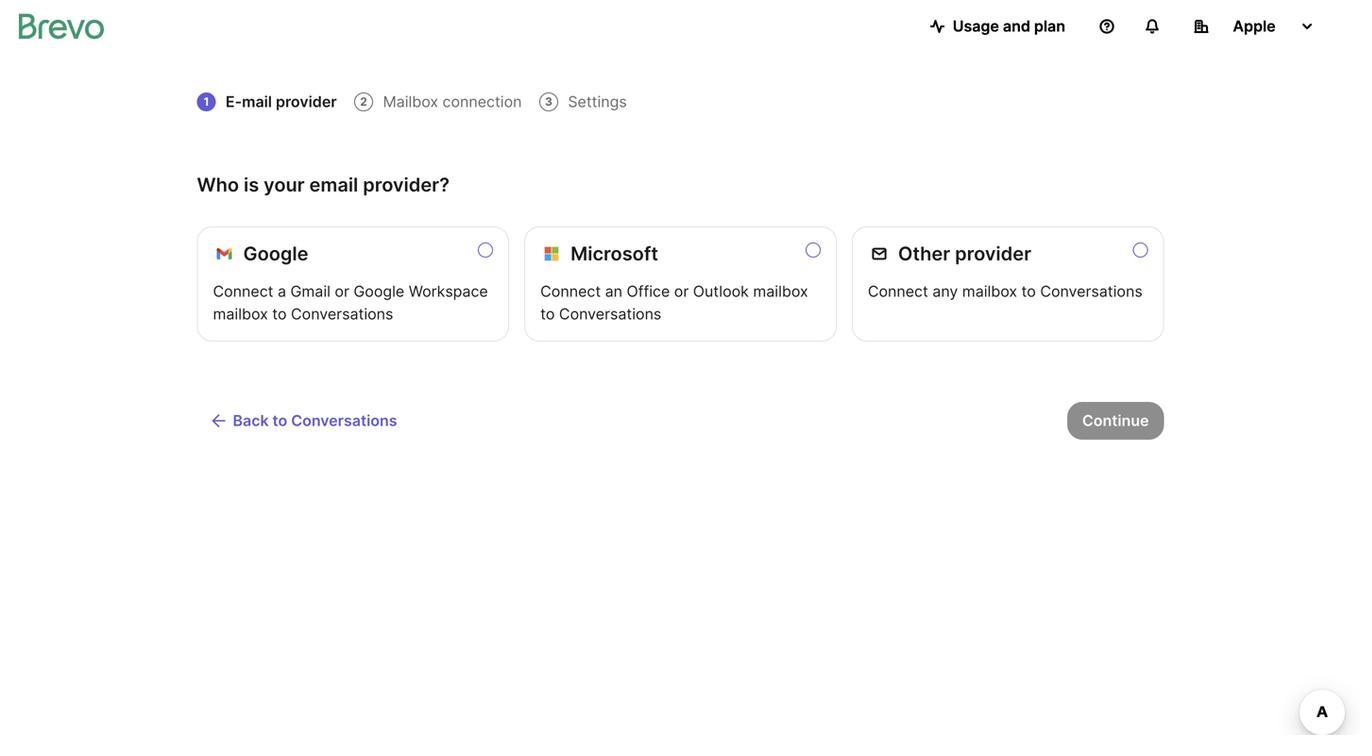 Task type: vqa. For each thing, say whether or not it's contained in the screenshot.
the Chat widget
no



Task type: describe. For each thing, give the bounding box(es) containing it.
connect an office or outlook mailbox to conversations
[[541, 282, 808, 324]]

who is your email provider?
[[197, 173, 450, 196]]

microsoft
[[571, 242, 658, 265]]

usage and plan
[[953, 17, 1066, 35]]

provider?
[[363, 173, 450, 196]]

email
[[309, 173, 358, 196]]

2
[[360, 95, 367, 109]]

google inside connect a gmail or google workspace mailbox to conversations
[[354, 282, 405, 301]]

office
[[627, 282, 670, 301]]

connect for google
[[213, 282, 273, 301]]

back
[[233, 412, 269, 430]]

usage and plan button
[[915, 8, 1081, 45]]

conversations inside connect a gmail or google workspace mailbox to conversations
[[291, 305, 393, 324]]

other
[[898, 242, 951, 265]]

connection
[[443, 93, 522, 111]]

conversations inside connect an office or outlook mailbox to conversations
[[559, 305, 662, 324]]

e-
[[226, 93, 242, 111]]

to inside connect a gmail or google workspace mailbox to conversations
[[272, 305, 287, 324]]

usage
[[953, 17, 999, 35]]

Microsoft radio
[[524, 227, 837, 342]]

workspace
[[409, 282, 488, 301]]

settings
[[568, 93, 627, 111]]

who
[[197, 173, 239, 196]]

0 vertical spatial provider
[[276, 93, 337, 111]]

mail
[[242, 93, 272, 111]]

connect for microsoft
[[541, 282, 601, 301]]

connect any mailbox to conversations
[[868, 282, 1143, 301]]

Other provider radio
[[852, 227, 1164, 342]]

to inside other provider radio
[[1022, 282, 1036, 301]]

mailbox inside connect an office or outlook mailbox to conversations
[[753, 282, 808, 301]]

plan
[[1034, 17, 1066, 35]]

mailbox inside other provider radio
[[962, 282, 1017, 301]]



Task type: locate. For each thing, give the bounding box(es) containing it.
0 vertical spatial google
[[243, 242, 308, 265]]

mailbox
[[753, 282, 808, 301], [962, 282, 1017, 301], [213, 305, 268, 324]]

connect left an
[[541, 282, 601, 301]]

1 horizontal spatial mailbox
[[753, 282, 808, 301]]

and
[[1003, 17, 1031, 35]]

provider up 'connect any mailbox to conversations'
[[955, 242, 1032, 265]]

1 horizontal spatial provider
[[955, 242, 1032, 265]]

connect left a
[[213, 282, 273, 301]]

other provider
[[898, 242, 1032, 265]]

your
[[264, 173, 305, 196]]

back to conversations button
[[197, 402, 412, 440]]

Google radio
[[197, 227, 509, 342]]

mailbox connection
[[383, 93, 522, 111]]

an
[[605, 282, 623, 301]]

mailbox
[[383, 93, 438, 111]]

back to conversations
[[233, 412, 397, 430]]

or inside connect an office or outlook mailbox to conversations
[[674, 282, 689, 301]]

1 vertical spatial provider
[[955, 242, 1032, 265]]

e-mail provider
[[226, 93, 337, 111]]

conversations inside button
[[291, 412, 397, 430]]

gmail
[[290, 282, 331, 301]]

google
[[243, 242, 308, 265], [354, 282, 405, 301]]

apple button
[[1179, 8, 1330, 45]]

1 horizontal spatial google
[[354, 282, 405, 301]]

is
[[244, 173, 259, 196]]

provider inside other provider radio
[[955, 242, 1032, 265]]

0 horizontal spatial connect
[[213, 282, 273, 301]]

to inside connect an office or outlook mailbox to conversations
[[541, 305, 555, 324]]

2 connect from the left
[[541, 282, 601, 301]]

or right office
[[674, 282, 689, 301]]

2 horizontal spatial mailbox
[[962, 282, 1017, 301]]

1 connect from the left
[[213, 282, 273, 301]]

0 horizontal spatial google
[[243, 242, 308, 265]]

0 horizontal spatial mailbox
[[213, 305, 268, 324]]

google up a
[[243, 242, 308, 265]]

apple
[[1233, 17, 1276, 35]]

3 connect from the left
[[868, 282, 928, 301]]

a
[[278, 282, 286, 301]]

1
[[204, 95, 209, 109]]

connect inside connect an office or outlook mailbox to conversations
[[541, 282, 601, 301]]

connect down other
[[868, 282, 928, 301]]

conversations inside other provider radio
[[1040, 282, 1143, 301]]

provider right mail
[[276, 93, 337, 111]]

1 or from the left
[[335, 282, 349, 301]]

1 horizontal spatial connect
[[541, 282, 601, 301]]

1 vertical spatial google
[[354, 282, 405, 301]]

provider
[[276, 93, 337, 111], [955, 242, 1032, 265]]

2 horizontal spatial connect
[[868, 282, 928, 301]]

mailbox inside connect a gmail or google workspace mailbox to conversations
[[213, 305, 268, 324]]

conversations
[[1040, 282, 1143, 301], [291, 305, 393, 324], [559, 305, 662, 324], [291, 412, 397, 430]]

or right gmail
[[335, 282, 349, 301]]

connect inside connect a gmail or google workspace mailbox to conversations
[[213, 282, 273, 301]]

connect inside other provider radio
[[868, 282, 928, 301]]

or for google
[[335, 282, 349, 301]]

1 horizontal spatial or
[[674, 282, 689, 301]]

3
[[545, 95, 553, 109]]

to inside button
[[273, 412, 287, 430]]

to
[[1022, 282, 1036, 301], [272, 305, 287, 324], [541, 305, 555, 324], [273, 412, 287, 430]]

connect for other provider
[[868, 282, 928, 301]]

or for microsoft
[[674, 282, 689, 301]]

outlook
[[693, 282, 749, 301]]

any
[[933, 282, 958, 301]]

2 or from the left
[[674, 282, 689, 301]]

or inside connect a gmail or google workspace mailbox to conversations
[[335, 282, 349, 301]]

connect a gmail or google workspace mailbox to conversations
[[213, 282, 488, 324]]

google right gmail
[[354, 282, 405, 301]]

or
[[335, 282, 349, 301], [674, 282, 689, 301]]

connect
[[213, 282, 273, 301], [541, 282, 601, 301], [868, 282, 928, 301]]

0 horizontal spatial provider
[[276, 93, 337, 111]]

0 horizontal spatial or
[[335, 282, 349, 301]]



